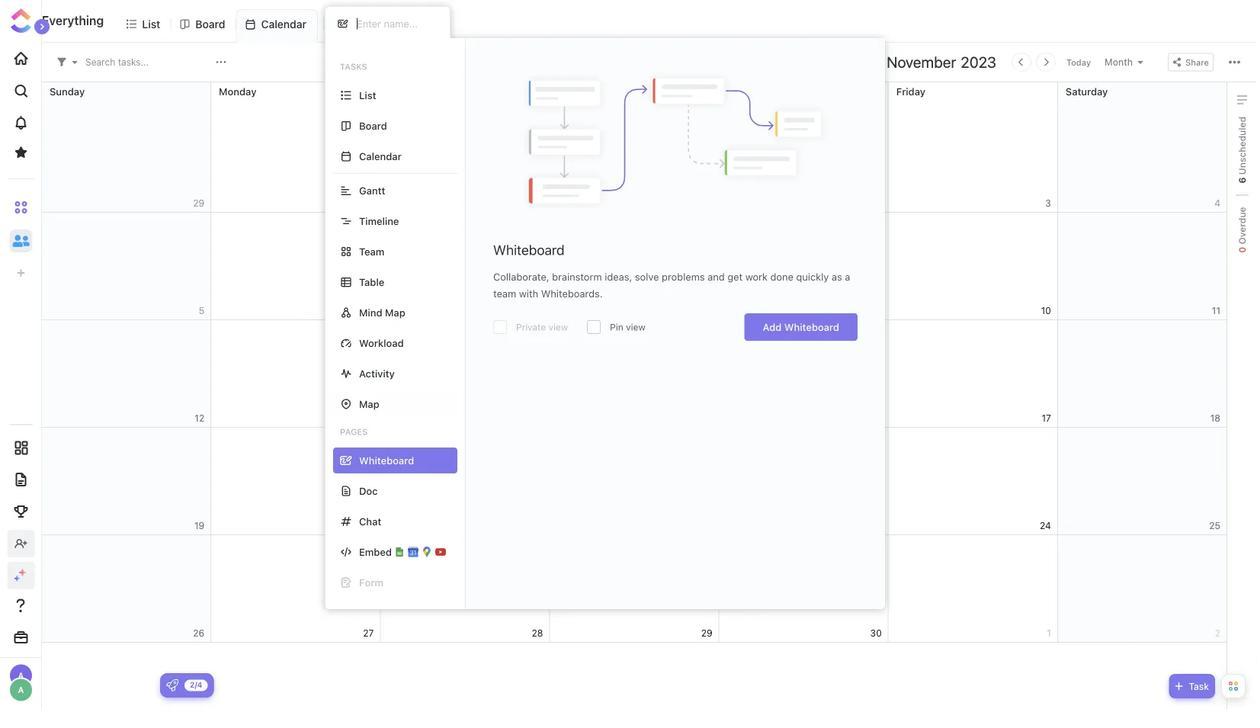 Task type: describe. For each thing, give the bounding box(es) containing it.
0
[[1237, 247, 1248, 253]]

view for pin view
[[626, 322, 646, 332]]

add whiteboard
[[763, 321, 840, 333]]

whiteboards.
[[541, 288, 603, 299]]

user friends image
[[12, 234, 30, 248]]

row containing 19
[[42, 428, 1228, 535]]

saturday
[[1066, 85, 1108, 97]]

13
[[364, 413, 374, 424]]

and
[[708, 271, 725, 283]]

form
[[359, 577, 384, 588]]

view
[[346, 18, 369, 29]]

board link
[[195, 9, 231, 42]]

0 vertical spatial list
[[142, 18, 160, 30]]

add
[[763, 321, 782, 333]]

cell inside "row"
[[549, 428, 720, 535]]

monday
[[219, 85, 257, 97]]

doc
[[359, 485, 378, 497]]

view for private view
[[549, 322, 568, 332]]

28
[[532, 628, 543, 639]]

gantt
[[359, 185, 385, 196]]

tasks...
[[118, 57, 149, 67]]

2/4
[[190, 681, 202, 689]]

11
[[1212, 305, 1221, 316]]

timeline
[[359, 215, 399, 227]]

12
[[195, 413, 204, 424]]

list link
[[142, 9, 166, 42]]

onboarding checklist button image
[[166, 679, 178, 692]]

0 horizontal spatial whiteboard
[[493, 242, 565, 258]]

get
[[728, 271, 743, 283]]

as
[[832, 271, 842, 283]]

problems
[[662, 271, 705, 283]]

1 horizontal spatial list
[[359, 90, 376, 101]]

1 vertical spatial calendar
[[359, 151, 402, 162]]

6
[[1237, 177, 1248, 183]]

share
[[1186, 58, 1209, 67]]

activity
[[359, 368, 395, 379]]

row containing 10
[[42, 213, 1228, 320]]

30
[[871, 628, 882, 639]]

20
[[363, 520, 374, 531]]

tasks
[[340, 62, 367, 72]]

overdue
[[1237, 207, 1248, 247]]

a
[[845, 271, 851, 283]]

solve
[[635, 271, 659, 283]]

Search tasks... text field
[[85, 51, 212, 73]]

share button
[[1168, 53, 1214, 71]]

0 horizontal spatial board
[[195, 18, 225, 30]]



Task type: locate. For each thing, give the bounding box(es) containing it.
17
[[1042, 413, 1052, 424]]

private view
[[516, 322, 568, 332]]

collaborate,
[[493, 271, 549, 283]]

1 horizontal spatial board
[[359, 120, 387, 132]]

search
[[85, 57, 115, 67]]

team
[[359, 246, 385, 257]]

1 vertical spatial whiteboard
[[785, 321, 840, 333]]

row containing 12
[[42, 320, 1228, 428]]

row containing 26
[[42, 535, 1228, 643]]

map up 13 at the bottom left of the page
[[359, 398, 380, 410]]

ideas,
[[605, 271, 632, 283]]

sunday
[[50, 85, 85, 97]]

list down tasks
[[359, 90, 376, 101]]

3 row from the top
[[42, 320, 1228, 428]]

map right the mind
[[385, 307, 406, 318]]

row
[[42, 82, 1228, 213], [42, 213, 1228, 320], [42, 320, 1228, 428], [42, 428, 1228, 535], [42, 535, 1228, 643]]

0 horizontal spatial map
[[359, 398, 380, 410]]

view
[[549, 322, 568, 332], [626, 322, 646, 332]]

search tasks...
[[85, 57, 149, 67]]

10
[[1042, 305, 1052, 316]]

1 vertical spatial board
[[359, 120, 387, 132]]

0 horizontal spatial view
[[549, 322, 568, 332]]

pin
[[610, 322, 624, 332]]

25
[[1210, 520, 1221, 531]]

26
[[193, 628, 204, 639]]

whiteboard
[[493, 242, 565, 258], [785, 321, 840, 333]]

27
[[363, 628, 374, 639]]

0 horizontal spatial list
[[142, 18, 160, 30]]

everything
[[42, 14, 104, 28]]

calendar
[[261, 18, 307, 31], [359, 151, 402, 162]]

board down tasks
[[359, 120, 387, 132]]

thursday
[[727, 85, 771, 97]]

1 horizontal spatial view
[[626, 322, 646, 332]]

24
[[1040, 520, 1052, 531]]

2 row from the top
[[42, 213, 1228, 320]]

pin view
[[610, 322, 646, 332]]

whiteboard up collaborate,
[[493, 242, 565, 258]]

work
[[746, 271, 768, 283]]

map
[[385, 307, 406, 318], [359, 398, 380, 410]]

1 horizontal spatial calendar
[[359, 151, 402, 162]]

grid
[[41, 82, 1228, 709]]

19
[[194, 520, 204, 531]]

calendar link
[[261, 10, 313, 42]]

Enter name... field
[[355, 17, 438, 30]]

2 view from the left
[[626, 322, 646, 332]]

view right pin
[[626, 322, 646, 332]]

calendar left view dropdown button
[[261, 18, 307, 31]]

view right private
[[549, 322, 568, 332]]

team
[[493, 288, 516, 299]]

chat
[[359, 516, 382, 527]]

onboarding checklist button element
[[166, 679, 178, 692]]

collaborate, brainstorm ideas, solve problems and get work done quickly as a team with whiteboards.
[[493, 271, 851, 299]]

1 horizontal spatial map
[[385, 307, 406, 318]]

cell
[[549, 428, 720, 535]]

mind
[[359, 307, 382, 318]]

quickly
[[797, 271, 829, 283]]

29
[[701, 628, 713, 639]]

0 horizontal spatial calendar
[[261, 18, 307, 31]]

whiteboard right add at the top right of the page
[[785, 321, 840, 333]]

1 view from the left
[[549, 322, 568, 332]]

pages
[[340, 427, 368, 437]]

today button
[[1064, 55, 1094, 69]]

1 row from the top
[[42, 82, 1228, 213]]

task
[[1189, 681, 1209, 692]]

18
[[1211, 413, 1221, 424]]

unscheduled
[[1237, 117, 1248, 177]]

friday
[[897, 85, 926, 97]]

1 vertical spatial map
[[359, 398, 380, 410]]

1 horizontal spatial whiteboard
[[785, 321, 840, 333]]

0 vertical spatial board
[[195, 18, 225, 30]]

wednesday
[[558, 85, 613, 97]]

with
[[519, 288, 539, 299]]

board right list link
[[195, 18, 225, 30]]

0 vertical spatial map
[[385, 307, 406, 318]]

5 row from the top
[[42, 535, 1228, 643]]

view button
[[325, 9, 376, 43]]

mind map
[[359, 307, 406, 318]]

1 vertical spatial list
[[359, 90, 376, 101]]

grid containing sunday
[[41, 82, 1228, 709]]

calendar inside the calendar link
[[261, 18, 307, 31]]

list up search tasks... text box
[[142, 18, 160, 30]]

board
[[195, 18, 225, 30], [359, 120, 387, 132]]

brainstorm
[[552, 271, 602, 283]]

0 vertical spatial whiteboard
[[493, 242, 565, 258]]

4 row from the top
[[42, 428, 1228, 535]]

list
[[142, 18, 160, 30], [359, 90, 376, 101]]

table
[[359, 276, 385, 288]]

private
[[516, 322, 546, 332]]

done
[[771, 271, 794, 283]]

embed
[[359, 546, 392, 558]]

calendar up gantt
[[359, 151, 402, 162]]

today
[[1067, 57, 1091, 67]]

workload
[[359, 337, 404, 349]]

0 vertical spatial calendar
[[261, 18, 307, 31]]



Task type: vqa. For each thing, say whether or not it's contained in the screenshot.
Status (default)
no



